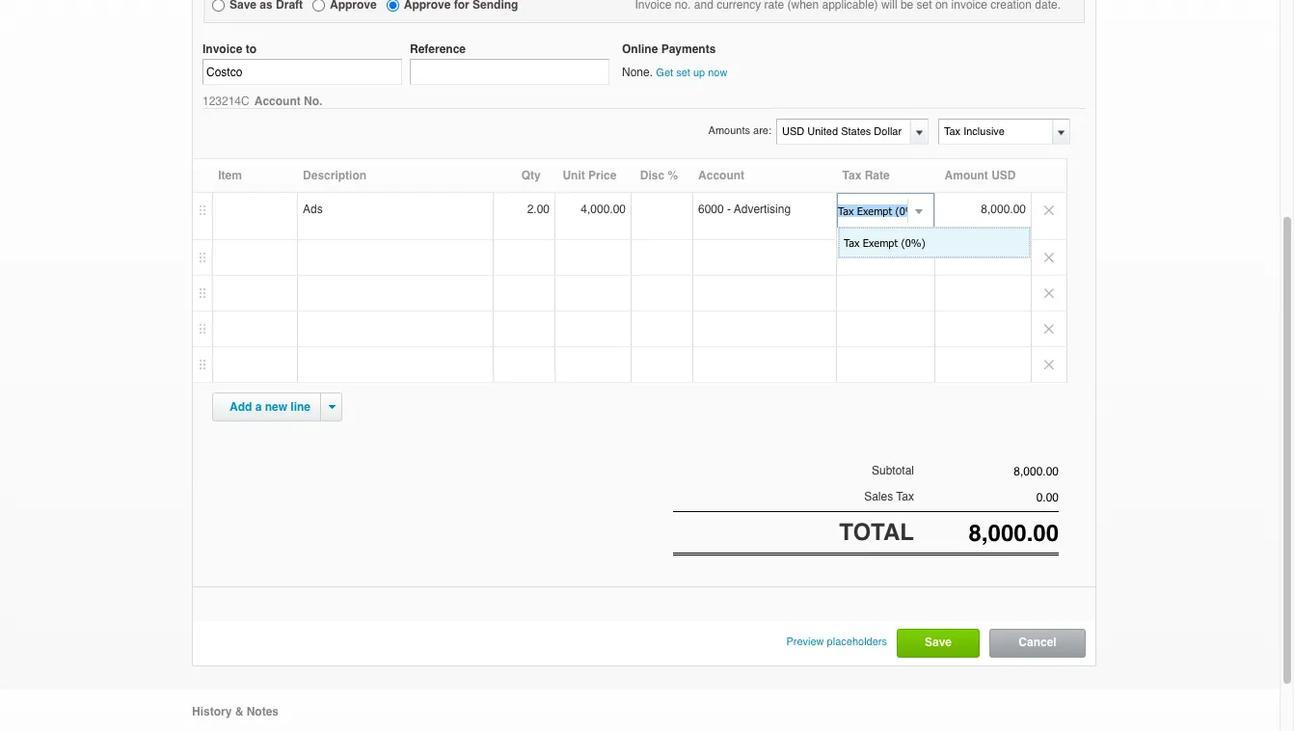 Task type: vqa. For each thing, say whether or not it's contained in the screenshot.
leftmost date
no



Task type: locate. For each thing, give the bounding box(es) containing it.
unit
[[563, 169, 585, 183]]

save button
[[898, 630, 979, 657]]

-
[[727, 203, 731, 216]]

%
[[668, 169, 678, 183]]

to
[[246, 42, 257, 56]]

amounts
[[709, 125, 750, 137]]

0 vertical spatial (0%)
[[842, 216, 867, 230]]

account left no.
[[254, 95, 301, 108]]

are:
[[753, 125, 772, 137]]

None text field
[[777, 120, 908, 144], [838, 194, 910, 227], [914, 465, 1059, 479], [914, 520, 1059, 547], [777, 120, 908, 144], [838, 194, 910, 227], [914, 465, 1059, 479], [914, 520, 1059, 547]]

a
[[255, 401, 262, 414]]

1 horizontal spatial (0%)
[[901, 236, 926, 249]]

tax exempt (0%)
[[842, 203, 903, 230], [844, 236, 926, 249]]

amount usd
[[945, 169, 1016, 183]]

1 vertical spatial (0%)
[[901, 236, 926, 249]]

2 delete line item image from the top
[[1032, 241, 1067, 275]]

more add line options... image
[[328, 405, 335, 409]]

account
[[254, 95, 301, 108], [698, 169, 745, 183]]

account for account
[[698, 169, 745, 183]]

(0%)
[[842, 216, 867, 230], [901, 236, 926, 249]]

rate
[[865, 169, 890, 183]]

item
[[218, 169, 242, 183]]

add a new line
[[230, 401, 311, 414]]

none. get set up now
[[622, 66, 728, 79]]

unit price
[[563, 169, 617, 183]]

description
[[303, 169, 367, 183]]

sales
[[864, 490, 893, 503]]

4 delete line item image from the top
[[1032, 348, 1067, 382]]

history
[[192, 705, 232, 719]]

amount
[[945, 169, 989, 183]]

1 horizontal spatial account
[[698, 169, 745, 183]]

account for account no.
[[254, 95, 301, 108]]

qty
[[522, 169, 541, 183]]

None text field
[[203, 59, 402, 85], [939, 120, 1069, 144], [914, 491, 1059, 504], [203, 59, 402, 85], [939, 120, 1069, 144], [914, 491, 1059, 504]]

disc %
[[640, 169, 678, 183]]

get set up now link
[[656, 67, 728, 79]]

0 vertical spatial account
[[254, 95, 301, 108]]

account no.
[[254, 95, 326, 108]]

4,000.00
[[581, 203, 626, 216]]

delete line item image
[[1032, 193, 1067, 228], [1032, 241, 1067, 275], [1032, 312, 1067, 347], [1032, 348, 1067, 382]]

2.00
[[527, 203, 550, 216]]

ads
[[303, 203, 323, 216]]

exempt inside tax exempt (0%)
[[863, 203, 903, 216]]

&
[[235, 705, 243, 719]]

exempt
[[863, 203, 903, 216], [863, 236, 898, 249]]

advertising
[[734, 203, 791, 216]]

1 vertical spatial account
[[698, 169, 745, 183]]

payments
[[661, 42, 716, 56]]

preview
[[787, 636, 824, 648]]

1 delete line item image from the top
[[1032, 193, 1067, 228]]

8,000.00
[[981, 203, 1026, 216]]

invoice to
[[203, 42, 257, 56]]

new
[[265, 401, 287, 414]]

0 horizontal spatial account
[[254, 95, 301, 108]]

tax
[[843, 169, 862, 183], [842, 203, 860, 216], [844, 236, 860, 249], [896, 490, 914, 503]]

invoice
[[203, 42, 242, 56]]

123214c
[[203, 95, 250, 108]]

0 vertical spatial exempt
[[863, 203, 903, 216]]

Reference text field
[[410, 59, 610, 85]]

0 horizontal spatial (0%)
[[842, 216, 867, 230]]

placeholders
[[827, 636, 887, 648]]

account up -
[[698, 169, 745, 183]]



Task type: describe. For each thing, give the bounding box(es) containing it.
0 vertical spatial tax exempt (0%)
[[842, 203, 903, 230]]

Approve for Sending radio
[[387, 0, 399, 12]]

get
[[656, 67, 673, 79]]

disc
[[640, 169, 665, 183]]

Approve radio
[[313, 0, 325, 12]]

online
[[622, 42, 658, 56]]

6000
[[698, 203, 724, 216]]

line
[[291, 401, 311, 414]]

3 delete line item image from the top
[[1032, 312, 1067, 347]]

Save as Draft radio
[[212, 0, 225, 12]]

preview placeholders link
[[787, 629, 887, 655]]

online payments
[[622, 42, 716, 56]]

usd
[[992, 169, 1016, 183]]

add a new line link
[[218, 394, 322, 421]]

6000 - advertising
[[698, 203, 791, 216]]

price
[[588, 169, 617, 183]]

add
[[230, 401, 252, 414]]

tax rate
[[843, 169, 890, 183]]

reference
[[410, 42, 466, 56]]

total
[[839, 519, 914, 546]]

amounts are:
[[709, 125, 772, 137]]

notes
[[247, 705, 279, 719]]

save
[[925, 636, 952, 649]]

subtotal
[[872, 464, 914, 478]]

no.
[[304, 95, 323, 108]]

(0%) inside tax exempt (0%)
[[842, 216, 867, 230]]

set
[[676, 67, 690, 79]]

now
[[708, 67, 728, 79]]

1 vertical spatial tax exempt (0%)
[[844, 236, 926, 249]]

delete line item image
[[1032, 276, 1067, 311]]

up
[[693, 67, 705, 79]]

1 vertical spatial exempt
[[863, 236, 898, 249]]

tax inside tax exempt (0%)
[[842, 203, 860, 216]]

cancel
[[1019, 636, 1057, 649]]

history & notes
[[192, 705, 279, 719]]

sales tax
[[864, 490, 914, 503]]

preview placeholders
[[787, 636, 887, 648]]

none.
[[622, 66, 653, 79]]

cancel link
[[991, 630, 1085, 657]]



